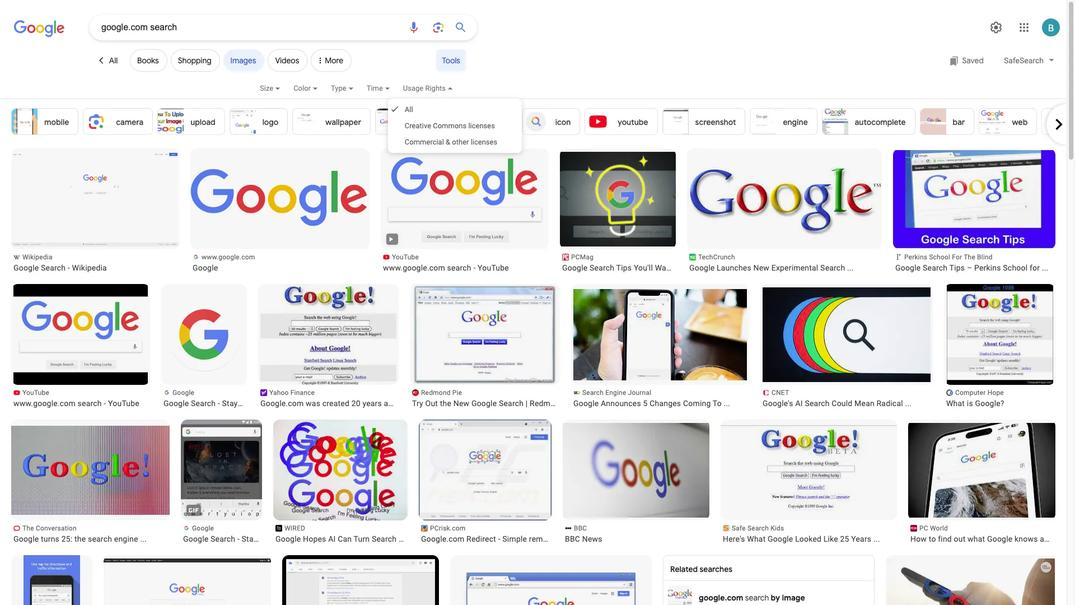 Task type: vqa. For each thing, say whether or not it's contained in the screenshot.


Task type: describe. For each thing, give the bounding box(es) containing it.
hopes
[[303, 534, 326, 543]]

how
[[911, 534, 927, 543]]

1 vertical spatial google search - stay in the know with ... list item
[[181, 420, 327, 564]]

google?
[[976, 399, 1005, 408]]

google.com redirect - simple removal ... list item
[[419, 420, 567, 544]]

shopping link
[[171, 49, 220, 72]]

google search - wikipedia
[[13, 263, 107, 272]]

camera
[[116, 117, 144, 127]]

google search - wikipedia list item
[[11, 148, 179, 273]]

0 vertical spatial perkins
[[905, 253, 928, 261]]

coming
[[683, 399, 711, 408]]

google turns 25: the search engine revolutionised how we access  information, but will it survive ai? image
[[0, 426, 176, 515]]

removal
[[529, 534, 558, 543]]

you'll
[[634, 263, 653, 272]]

bbc news list item
[[548, 420, 717, 544]]

20
[[352, 399, 361, 408]]

google's
[[763, 399, 794, 408]]

tips for you'll
[[617, 263, 632, 272]]

perkins school for the blind
[[905, 253, 993, 261]]

iphone link
[[375, 108, 443, 135]]

1 vertical spatial perkins
[[975, 263, 1002, 272]]

google announces 5 changes coming to ... list item
[[571, 284, 750, 408]]

knows
[[1015, 534, 1038, 543]]

experimental
[[772, 263, 819, 272]]

engine inside list item
[[114, 534, 138, 543]]

what
[[968, 534, 986, 543]]

commercial & other licenses link
[[388, 134, 522, 150]]

google hopes ai can turn search into a conversation | wired image
[[273, 420, 408, 520]]

changes
[[650, 399, 681, 408]]

launches
[[717, 263, 752, 272]]

iphone
[[408, 117, 433, 127]]

here's
[[723, 534, 745, 543]]

blind
[[978, 253, 993, 261]]

google search tips – perkins school for ... list item
[[894, 148, 1056, 273]]

google turns 25: the search engine ... list item
[[0, 420, 176, 544]]

... inside google.com redirect - simple removal instructions, search engine fix  (updated) element
[[560, 534, 567, 543]]

google hopes ai can turn search into a ...
[[276, 534, 428, 543]]

time
[[367, 84, 383, 92]]

journal
[[628, 389, 652, 397]]

how to find out what google knows about you | pcworld image
[[900, 423, 1068, 518]]

by
[[771, 592, 781, 603]]

out
[[426, 399, 438, 408]]

google turns 25: the search engine revolutionised how we access  information, but will it survive ai? element
[[13, 534, 168, 544]]

type button
[[331, 82, 367, 101]]

to inside list item
[[929, 534, 936, 543]]

cnet
[[772, 389, 790, 397]]

android link
[[447, 108, 518, 135]]

with for the bottommost google search - stay in the know with your google app "element"
[[303, 534, 319, 543]]

can
[[338, 534, 352, 543]]

... inside google launches new experimental search features for tracking your online  purchases, reservations & events from gmail | techcrunch 'element'
[[848, 263, 854, 272]]

other
[[452, 138, 469, 146]]

google.com search by image
[[699, 592, 805, 603]]

safesearch
[[1004, 56, 1044, 65]]

google.com
[[699, 592, 744, 603]]

kids
[[771, 524, 785, 532]]

want
[[655, 263, 674, 272]]

what is google? list item
[[945, 284, 1056, 408]]

google hopes ai can turn search into a conversation | wired element
[[276, 534, 428, 544]]

safe
[[732, 524, 746, 532]]

next image
[[1048, 113, 1071, 136]]

people can now get contact info cut from google search results - bbc news image
[[548, 423, 717, 518]]

bar link
[[920, 108, 975, 135]]

size
[[260, 84, 273, 92]]

autocomplete link
[[822, 108, 916, 135]]

redmond pie
[[421, 389, 462, 397]]

videos
[[275, 55, 299, 66]]

www.google.com search - youtube for the topmost www.google.com search - youtube list item
[[383, 263, 509, 272]]

&
[[446, 138, 451, 146]]

0 horizontal spatial school
[[930, 253, 951, 261]]

a
[[415, 534, 419, 543]]

search inside here's what google looked like 25 years ... list item
[[748, 524, 769, 532]]

searches
[[700, 564, 733, 574]]

books link
[[130, 49, 167, 72]]

www.google.com search - youtube image for the topmost www.google.com search - youtube list item
[[381, 152, 549, 247]]

search inside list item
[[88, 534, 112, 543]]

pc world
[[920, 524, 948, 532]]

related searches
[[671, 564, 733, 574]]

list containing related searches
[[0, 148, 1070, 605]]

21 google search tips you'll want to learn | pcmag element
[[562, 263, 714, 273]]

- for www.google.com search - youtube list item to the bottom
[[104, 399, 106, 408]]

bbc for bbc
[[574, 524, 587, 532]]

pc
[[920, 524, 929, 532]]

turns
[[41, 534, 59, 543]]

tools button
[[437, 49, 466, 72]]

ago
[[384, 399, 398, 408]]

size button
[[260, 82, 294, 101]]

for
[[953, 253, 963, 261]]

0 horizontal spatial new
[[454, 399, 470, 408]]

image
[[782, 592, 805, 603]]

search by image image
[[432, 21, 445, 34]]

into
[[399, 534, 413, 543]]

with for the top google search - stay in the know with your google app "element"
[[284, 399, 299, 408]]

google search: 12 expert tips to search faster and more strategically image
[[887, 559, 1055, 605]]

... inside google hopes ai can turn search into a conversation | wired element
[[421, 534, 428, 543]]

color
[[294, 84, 311, 92]]

click for video information image
[[387, 235, 395, 243]]

pcrisk.com
[[430, 524, 466, 532]]

yahoo
[[269, 389, 289, 397]]

saved link
[[944, 49, 990, 72]]

like
[[824, 534, 839, 543]]

news
[[583, 534, 603, 543]]

know for the bottommost google search - stay in the know with your google app "element"
[[281, 534, 301, 543]]

youtube
[[618, 117, 649, 127]]

bar
[[953, 117, 966, 127]]

the inside google search tips – perkins school for ... list item
[[964, 253, 976, 261]]

www.google.com search - youtube element for the topmost www.google.com search - youtube list item
[[383, 263, 547, 273]]

... inside google.com was created 20 years ago — here's what it looked like when it  first launched element
[[400, 399, 406, 408]]

google announces 5 changes coming to mobile search element
[[574, 398, 747, 408]]

0 vertical spatial wikipedia
[[22, 253, 52, 261]]

here's what google looked like 25 years ago | safer search element
[[723, 534, 895, 544]]

google launches new experimental search ... list item
[[687, 148, 882, 273]]

google launches new experimental search features for tracking your online  purchases, reservations & events from gmail | techcrunch element
[[690, 263, 880, 273]]

how to find out what google knows about you | pcworld element
[[911, 534, 1070, 544]]

people can now get contact info cut from google search results - bbc news element
[[565, 534, 708, 544]]

www.google.com inside google list item
[[202, 253, 255, 261]]

screenshot
[[696, 117, 736, 127]]

the inside list item
[[22, 524, 34, 532]]

1 vertical spatial www.google.com search - youtube list item
[[11, 284, 150, 408]]

how to find out what google knows about ... list item
[[900, 420, 1070, 544]]

how to find out what google knows about ...
[[911, 534, 1070, 543]]

google's ai search could mean radical changes for your internet experience  - cnet element
[[763, 398, 931, 408]]

quick settings image
[[990, 21, 1003, 34]]

google announces 5 changes coming to mobile search image
[[574, 289, 747, 380]]

1 vertical spatial all
[[405, 105, 413, 114]]

licenses inside "link"
[[469, 122, 495, 130]]

creative commons licenses
[[405, 122, 495, 130]]

looked
[[796, 534, 822, 543]]

engine link
[[750, 108, 818, 135]]

- for google.com redirect - simple removal ... list item
[[498, 534, 501, 543]]

google.com for google.com redirect - simple removal ...
[[421, 534, 465, 543]]

1 vertical spatial wikipedia
[[72, 263, 107, 272]]

0 vertical spatial google search - stay in the know with ... list item
[[161, 284, 308, 408]]

all link for creative commons licenses "link"
[[388, 101, 522, 118]]

wired
[[285, 524, 305, 532]]

time button
[[367, 82, 403, 101]]

was
[[306, 399, 320, 408]]

to inside list item
[[676, 263, 683, 272]]

the inside list item
[[440, 399, 452, 408]]

what is google?
[[947, 399, 1005, 408]]

techcrunch
[[699, 253, 735, 261]]

all link for books link
[[90, 49, 127, 72]]

google search tips you'll want to learn ... list item
[[537, 148, 714, 273]]

google search tips – perkins school for the blind element
[[896, 263, 1054, 273]]

5
[[643, 399, 648, 408]]

google search - wikipedia element
[[13, 263, 177, 273]]

mobile
[[44, 117, 69, 127]]

stay for the bottommost google search - stay in the know with your google app "element"'s google search - stay in the know with your google app image
[[242, 534, 257, 543]]

commercial
[[405, 138, 444, 146]]

try out the new google search | redmond pie element
[[412, 398, 578, 408]]

google search - stay in the know with ... for the bottommost google search - stay in the know with your google app "element"
[[183, 534, 327, 543]]

google.com was created 20 years ago ...
[[261, 399, 406, 408]]

google.com for google.com was created 20 years ago ...
[[261, 399, 304, 408]]

google search - stay in the know with your google app image for the top google search - stay in the know with your google app "element"
[[164, 294, 245, 375]]

click to view animated gif image
[[185, 502, 202, 519]]

upload
[[191, 117, 215, 127]]

–
[[967, 263, 973, 272]]

redmond inside try out the new google search | redmond pie element
[[530, 399, 564, 408]]



Task type: locate. For each thing, give the bounding box(es) containing it.
1 vertical spatial google search - stay in the know with your google app image
[[181, 420, 262, 564]]

1 horizontal spatial to
[[929, 534, 936, 543]]

autocomplete
[[855, 117, 906, 127]]

all
[[109, 55, 118, 66], [405, 105, 413, 114]]

1 horizontal spatial tips
[[950, 263, 965, 272]]

... inside google announces 5 changes coming to mobile search element
[[724, 399, 731, 408]]

google.com was created 20 years ago — here's what it looked like when it  first launched image
[[261, 284, 397, 392]]

www.google.com search - youtube image for www.google.com search - youtube list item to the bottom
[[13, 284, 148, 385]]

what is google? element
[[947, 398, 1054, 408]]

ai inside list item
[[328, 534, 336, 543]]

finance
[[291, 389, 315, 397]]

to
[[676, 263, 683, 272], [929, 534, 936, 543]]

with down wired
[[303, 534, 319, 543]]

list containing mobile
[[11, 108, 1076, 135]]

1 vertical spatial with
[[303, 534, 319, 543]]

bbc
[[574, 524, 587, 532], [565, 534, 580, 543]]

commons
[[433, 122, 467, 130]]

google inside 'element'
[[690, 263, 715, 272]]

1 horizontal spatial engine
[[783, 117, 808, 127]]

licenses up other
[[469, 122, 495, 130]]

0 horizontal spatial stay
[[222, 399, 238, 408]]

0 vertical spatial google search - stay in the know with your google app element
[[164, 398, 308, 408]]

the conversation
[[22, 524, 77, 532]]

www.google.com search - youtube image
[[381, 152, 549, 247], [13, 284, 148, 385]]

try out the new google search | redmond pie
[[412, 399, 578, 408]]

1 horizontal spatial all
[[405, 105, 413, 114]]

mean
[[855, 399, 875, 408]]

1 vertical spatial ai
[[328, 534, 336, 543]]

0 vertical spatial redmond
[[421, 389, 451, 397]]

1 tips from the left
[[617, 263, 632, 272]]

0 vertical spatial school
[[930, 253, 951, 261]]

search engine journal
[[583, 389, 652, 397]]

google search - stay in the know with your google app image for the bottommost google search - stay in the know with your google app "element"
[[181, 420, 262, 564]]

... inside google's ai search could mean radical changes for your internet experience  - cnet "element"
[[906, 399, 912, 408]]

0 horizontal spatial google.com
[[261, 399, 304, 408]]

0 vertical spatial in
[[240, 399, 246, 408]]

tips down for
[[950, 263, 965, 272]]

is
[[967, 399, 974, 408]]

books
[[137, 55, 159, 66]]

new right 'launches' at right top
[[754, 263, 770, 272]]

pie
[[453, 389, 462, 397], [566, 399, 578, 408]]

to down the pc world
[[929, 534, 936, 543]]

... inside 21 google search tips you'll want to learn | pcmag element
[[707, 263, 714, 272]]

0 horizontal spatial the
[[22, 524, 34, 532]]

search
[[41, 263, 66, 272], [590, 263, 615, 272], [821, 263, 846, 272], [923, 263, 948, 272], [583, 389, 604, 397], [191, 399, 216, 408], [499, 399, 524, 408], [805, 399, 830, 408], [748, 524, 769, 532], [211, 534, 235, 543], [372, 534, 397, 543]]

google announces 5 changes coming to ...
[[574, 399, 731, 408]]

google.com was created 20 years ago — here's what it looked like when it  first launched element
[[261, 398, 406, 408]]

all up iphone
[[405, 105, 413, 114]]

0 vertical spatial google.com
[[261, 399, 304, 408]]

bbc up bbc news
[[574, 524, 587, 532]]

created
[[323, 399, 350, 408]]

what down safe search kids at the bottom right
[[748, 534, 766, 543]]

what is google? image
[[947, 284, 1054, 385]]

2 horizontal spatial www.google.com
[[383, 263, 445, 272]]

0 horizontal spatial www.google.com search - youtube list item
[[11, 284, 150, 408]]

know down yahoo
[[262, 399, 282, 408]]

0 horizontal spatial wikipedia
[[22, 253, 52, 261]]

1 horizontal spatial www.google.com search - youtube image
[[381, 152, 549, 247]]

1 horizontal spatial stay
[[242, 534, 257, 543]]

www.google.com search - youtube element for www.google.com search - youtube list item to the bottom
[[13, 398, 148, 408]]

with down the yahoo finance
[[284, 399, 299, 408]]

... inside google search tips – perkins school for the blind element
[[1042, 263, 1049, 272]]

perkins left for
[[905, 253, 928, 261]]

0 vertical spatial with
[[284, 399, 299, 408]]

0 vertical spatial www.google.com search - youtube list item
[[381, 148, 549, 273]]

redmond right the |
[[530, 399, 564, 408]]

google search tips – perkins school for ...
[[896, 263, 1049, 272]]

what inside list item
[[947, 399, 965, 408]]

find
[[939, 534, 952, 543]]

in for the top google search - stay in the know with your google app "element"
[[240, 399, 246, 408]]

1 vertical spatial google search - stay in the know with ...
[[183, 534, 327, 543]]

1 vertical spatial www.google.com search - youtube image
[[13, 284, 148, 385]]

more button
[[311, 40, 355, 76]]

1 vertical spatial stay
[[242, 534, 257, 543]]

1 vertical spatial google.com
[[421, 534, 465, 543]]

1 vertical spatial all link
[[388, 101, 522, 118]]

logo
[[263, 117, 279, 127]]

all left books
[[109, 55, 118, 66]]

mobile link
[[11, 108, 79, 135]]

www.google.com search - youtube list item
[[381, 148, 549, 273], [11, 284, 150, 408]]

- for google search - wikipedia list item
[[68, 263, 70, 272]]

computer hope
[[956, 389, 1004, 397]]

www.google.com search - youtube image inside list item
[[13, 284, 148, 385]]

0 vertical spatial www.google.com search - youtube
[[383, 263, 509, 272]]

all link left books
[[90, 49, 127, 72]]

1 vertical spatial licenses
[[471, 138, 498, 146]]

perkins down blind
[[975, 263, 1002, 272]]

redmond up out
[[421, 389, 451, 397]]

0 vertical spatial www.google.com search - youtube element
[[383, 263, 547, 273]]

1 vertical spatial to
[[929, 534, 936, 543]]

google.com redirect - simple removal instructions, search engine fix  (updated) image
[[419, 420, 552, 520]]

stay for google search - stay in the know with your google app image related to the top google search - stay in the know with your google app "element"
[[222, 399, 238, 408]]

0 vertical spatial google search - stay in the know with your google app image
[[164, 294, 245, 375]]

2 tips from the left
[[950, 263, 965, 272]]

0 vertical spatial www.google.com
[[202, 253, 255, 261]]

google's ai search could mean radical ...
[[763, 399, 912, 408]]

school inside google search tips – perkins school for the blind element
[[1004, 263, 1028, 272]]

1 horizontal spatial redmond
[[530, 399, 564, 408]]

the up –
[[964, 253, 976, 261]]

google.com was created 20 years ago ... list item
[[258, 284, 406, 408]]

conversation
[[36, 524, 77, 532]]

google – apps on google play image
[[24, 555, 80, 605]]

click for video information tooltip
[[387, 235, 396, 243]]

0 horizontal spatial with
[[284, 399, 299, 408]]

google search - stay in the know with ... for the top google search - stay in the know with your google app "element"
[[164, 399, 308, 408]]

0 vertical spatial what
[[947, 399, 965, 408]]

25
[[841, 534, 850, 543]]

usage
[[403, 84, 424, 92]]

search inside "element"
[[805, 399, 830, 408]]

1 vertical spatial google search - stay in the know with your google app element
[[183, 534, 327, 544]]

creative
[[405, 122, 431, 130]]

- for the topmost www.google.com search - youtube list item
[[474, 263, 476, 272]]

...
[[707, 263, 714, 272], [848, 263, 854, 272], [1042, 263, 1049, 272], [301, 399, 308, 408], [400, 399, 406, 408], [724, 399, 731, 408], [906, 399, 912, 408], [140, 534, 147, 543], [321, 534, 327, 543], [421, 534, 428, 543], [560, 534, 567, 543], [874, 534, 880, 543], [1063, 534, 1070, 543]]

web
[[1013, 117, 1028, 127]]

school
[[930, 253, 951, 261], [1004, 263, 1028, 272]]

1 horizontal spatial new
[[754, 263, 770, 272]]

1 horizontal spatial with
[[303, 534, 319, 543]]

0 horizontal spatial tips
[[617, 263, 632, 272]]

try
[[412, 399, 424, 408]]

0 vertical spatial licenses
[[469, 122, 495, 130]]

Search text field
[[101, 18, 401, 37]]

google search - stay in the know with your google app element down wired
[[183, 534, 327, 544]]

1 vertical spatial bbc
[[565, 534, 580, 543]]

google element
[[193, 263, 368, 273]]

to right the want
[[676, 263, 683, 272]]

0 horizontal spatial pie
[[453, 389, 462, 397]]

youtube link
[[585, 108, 658, 135]]

1 horizontal spatial all link
[[388, 101, 522, 118]]

0 vertical spatial list
[[11, 108, 1076, 135]]

icon
[[556, 117, 571, 127]]

google launches new experimental search features for tracking your online  purchases, reservations & events from gmail | techcrunch image
[[687, 159, 882, 240]]

google image
[[190, 168, 370, 230]]

new inside 'element'
[[754, 263, 770, 272]]

more filters element
[[311, 49, 352, 72]]

logo link
[[229, 108, 288, 135]]

pie up "try out the new google search | redmond pie"
[[453, 389, 462, 397]]

1 vertical spatial www.google.com
[[383, 263, 445, 272]]

to
[[713, 399, 722, 408]]

google search - stay in the know with ... list item
[[161, 284, 308, 408], [181, 420, 327, 564]]

... inside here's what google looked like 25 years ago | safer search element
[[874, 534, 880, 543]]

1 horizontal spatial school
[[1004, 263, 1028, 272]]

wallpaper link
[[293, 108, 371, 135]]

the inside list item
[[75, 534, 86, 543]]

google cloud search: smart business database | google workspace image
[[282, 555, 439, 605]]

click to view animated gif tooltip
[[185, 502, 202, 519]]

google search - stay in the know with ... down wired
[[183, 534, 327, 543]]

1 vertical spatial google search - wikipedia image
[[104, 559, 271, 605]]

0 vertical spatial google search - wikipedia image
[[11, 152, 179, 247]]

know for the top google search - stay in the know with your google app "element"
[[262, 399, 282, 408]]

the
[[248, 399, 260, 408], [440, 399, 452, 408], [75, 534, 86, 543], [268, 534, 279, 543]]

google.com redirect - simple removal ...
[[421, 534, 567, 543]]

google's ai search could mean radical changes for your internet experience  - cnet image
[[763, 287, 931, 382]]

know down wired
[[281, 534, 301, 543]]

None search field
[[0, 14, 477, 40]]

... inside the google turns 25: the search engine revolutionised how we access  information, but will it survive ai? element
[[140, 534, 147, 543]]

1 horizontal spatial pie
[[566, 399, 578, 408]]

www.google.com search - youtube for www.google.com search - youtube list item to the bottom
[[13, 399, 139, 408]]

wikipedia
[[22, 253, 52, 261], [72, 263, 107, 272]]

1 horizontal spatial www.google.com
[[202, 253, 255, 261]]

new down redmond pie
[[454, 399, 470, 408]]

0 vertical spatial www.google.com search - youtube image
[[381, 152, 549, 247]]

google hopes ai can turn search into a ... list item
[[273, 420, 428, 544]]

www.google.com for www.google.com search - youtube list item to the bottom
[[13, 399, 76, 408]]

perkins
[[905, 253, 928, 261], [975, 263, 1002, 272]]

here's what google looked like 25 years ago | safer search image
[[721, 425, 898, 515]]

make google your homepage – google image
[[450, 573, 652, 605]]

0 vertical spatial to
[[676, 263, 683, 272]]

0 vertical spatial bbc
[[574, 524, 587, 532]]

wallpaper
[[326, 117, 361, 127]]

google.com
[[261, 399, 304, 408], [421, 534, 465, 543]]

all link
[[90, 49, 127, 72], [388, 101, 522, 118]]

google.com down pcrisk.com
[[421, 534, 465, 543]]

1 horizontal spatial www.google.com search - youtube
[[383, 263, 509, 272]]

tips left 'you'll'
[[617, 263, 632, 272]]

search inside 'element'
[[821, 263, 846, 272]]

what inside list item
[[748, 534, 766, 543]]

out
[[954, 534, 966, 543]]

all link up the creative commons licenses
[[388, 101, 522, 118]]

0 vertical spatial the
[[964, 253, 976, 261]]

0 vertical spatial google search - stay in the know with ...
[[164, 399, 308, 408]]

bbc news
[[565, 534, 603, 543]]

what left is
[[947, 399, 965, 408]]

1 horizontal spatial the
[[964, 253, 976, 261]]

1 vertical spatial what
[[748, 534, 766, 543]]

google search - stay in the know with ... down yahoo
[[164, 399, 308, 408]]

ai right google's
[[796, 399, 803, 408]]

list
[[11, 108, 1076, 135], [0, 148, 1070, 605]]

1 horizontal spatial google.com
[[421, 534, 465, 543]]

1 horizontal spatial in
[[259, 534, 266, 543]]

licenses down android link
[[471, 138, 498, 146]]

1 horizontal spatial ai
[[796, 399, 803, 408]]

0 horizontal spatial engine
[[114, 534, 138, 543]]

1 vertical spatial know
[[281, 534, 301, 543]]

search inside "google announces 5 changes coming to ..." list item
[[583, 389, 604, 397]]

google search - stay in the know with your google app image
[[164, 294, 245, 375], [181, 420, 262, 564]]

0 vertical spatial all
[[109, 55, 118, 66]]

here's what google looked like 25 years ... list item
[[721, 420, 898, 544]]

usage rights
[[403, 84, 446, 92]]

the left conversation
[[22, 524, 34, 532]]

google's ai search could mean radical ... list item
[[761, 284, 933, 408]]

in for the bottommost google search - stay in the know with your google app "element"
[[259, 534, 266, 543]]

0 horizontal spatial www.google.com search - youtube image
[[13, 284, 148, 385]]

bbc for bbc news
[[565, 534, 580, 543]]

1 vertical spatial in
[[259, 534, 266, 543]]

with
[[284, 399, 299, 408], [303, 534, 319, 543]]

0 vertical spatial pie
[[453, 389, 462, 397]]

0 horizontal spatial ai
[[328, 534, 336, 543]]

pie inside try out the new google search | redmond pie element
[[566, 399, 578, 408]]

0 vertical spatial stay
[[222, 399, 238, 408]]

usage rights button
[[403, 82, 466, 101]]

1 vertical spatial new
[[454, 399, 470, 408]]

www.google.com search - youtube element
[[383, 263, 547, 273], [13, 398, 148, 408]]

1 horizontal spatial www.google.com search - youtube list item
[[381, 148, 549, 273]]

ai inside "element"
[[796, 399, 803, 408]]

google search - stay in the know with your google app element down yahoo
[[164, 398, 308, 408]]

0 vertical spatial ai
[[796, 399, 803, 408]]

www.google.com for the topmost www.google.com search - youtube list item
[[383, 263, 445, 272]]

0 horizontal spatial in
[[240, 399, 246, 408]]

1 vertical spatial redmond
[[530, 399, 564, 408]]

0 horizontal spatial www.google.com
[[13, 399, 76, 408]]

creative commons licenses link
[[388, 118, 522, 134]]

saved
[[963, 55, 984, 66]]

0 vertical spatial new
[[754, 263, 770, 272]]

turn
[[354, 534, 370, 543]]

stay
[[222, 399, 238, 408], [242, 534, 257, 543]]

google list item
[[190, 148, 370, 273]]

type
[[331, 84, 347, 92]]

radical
[[877, 399, 904, 408]]

... inside "how to find out what google knows about you | pcworld" element
[[1063, 534, 1070, 543]]

0 vertical spatial all link
[[90, 49, 127, 72]]

google launches new experimental search ...
[[690, 263, 854, 272]]

1 vertical spatial school
[[1004, 263, 1028, 272]]

0 horizontal spatial to
[[676, 263, 683, 272]]

1 vertical spatial pie
[[566, 399, 578, 408]]

safesearch button
[[999, 49, 1061, 72]]

for
[[1030, 263, 1040, 272]]

tips for –
[[950, 263, 965, 272]]

search
[[447, 263, 472, 272], [78, 399, 102, 408], [88, 534, 112, 543], [746, 592, 769, 603]]

google.com redirect - simple removal instructions, search engine fix  (updated) element
[[421, 534, 567, 544]]

try out the new google search | redmond pie list item
[[410, 284, 578, 408]]

0 horizontal spatial all
[[109, 55, 118, 66]]

1 vertical spatial www.google.com search - youtube element
[[13, 398, 148, 408]]

google search - stay in the know with your google app element
[[164, 398, 308, 408], [183, 534, 327, 544]]

try out the new google search | redmond pie image
[[412, 284, 558, 385]]

new
[[754, 263, 770, 272], [454, 399, 470, 408]]

licenses
[[469, 122, 495, 130], [471, 138, 498, 146]]

pie right the |
[[566, 399, 578, 408]]

ai left the can
[[328, 534, 336, 543]]

2 vertical spatial www.google.com
[[13, 399, 76, 408]]

web link
[[980, 108, 1038, 135]]

google search tips – perkins school for the blind image
[[894, 150, 1056, 248]]

bbc left the news
[[565, 534, 580, 543]]

go to google home image
[[14, 19, 64, 38]]

www.google.com search - youtube
[[383, 263, 509, 272], [13, 399, 139, 408]]

1 vertical spatial www.google.com search - youtube
[[13, 399, 139, 408]]

app image
[[1043, 109, 1069, 134]]

21 google search tips you'll want to learn | pcmag image
[[537, 152, 705, 247]]

0 horizontal spatial all link
[[90, 49, 127, 72]]

learn
[[685, 263, 705, 272]]

pcmag
[[571, 253, 594, 261]]

google search - wikipedia image
[[11, 152, 179, 247], [104, 559, 271, 605]]

1 horizontal spatial perkins
[[975, 263, 1002, 272]]

google.com down yahoo
[[261, 399, 304, 408]]

1 horizontal spatial what
[[947, 399, 965, 408]]

1 horizontal spatial www.google.com search - youtube element
[[383, 263, 547, 273]]

related
[[671, 564, 698, 574]]

1 vertical spatial the
[[22, 524, 34, 532]]

0 horizontal spatial redmond
[[421, 389, 451, 397]]

engine
[[783, 117, 808, 127], [114, 534, 138, 543]]



